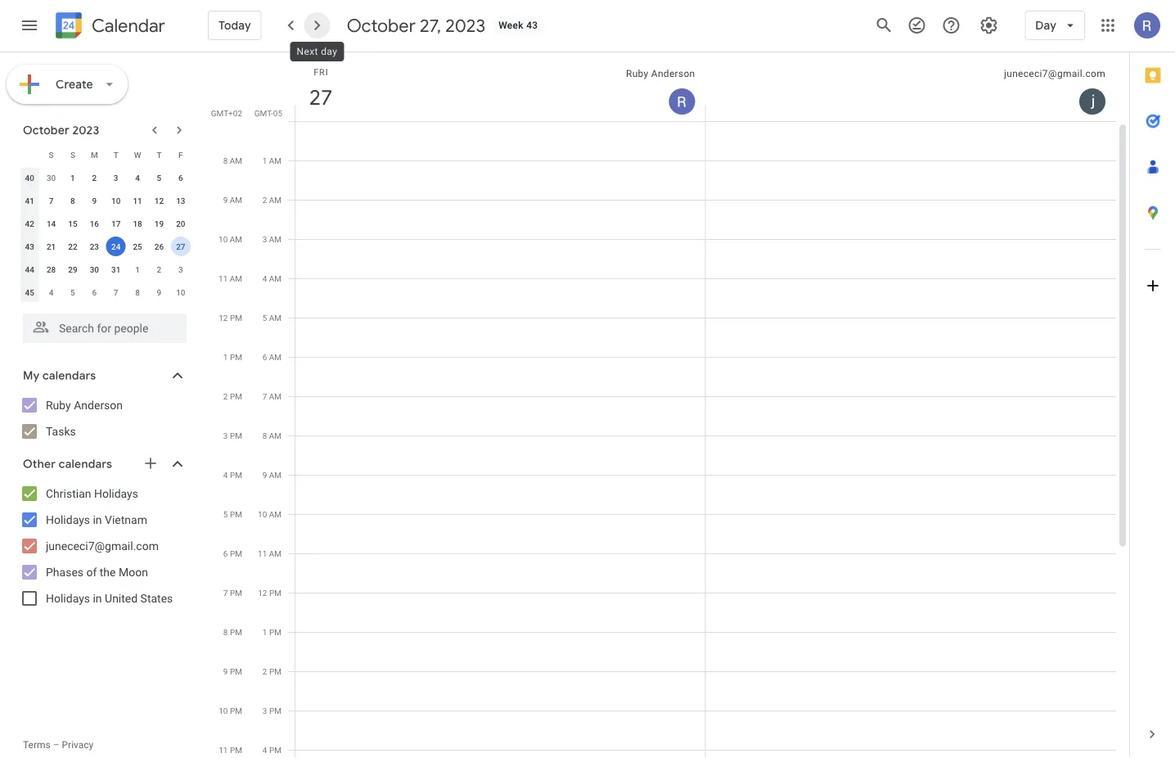 Task type: describe. For each thing, give the bounding box(es) containing it.
anderson inside my calendars list
[[74, 398, 123, 412]]

october 2023
[[23, 123, 99, 138]]

1 horizontal spatial 2 pm
[[263, 667, 282, 676]]

october for october 2023
[[23, 123, 70, 138]]

day
[[321, 46, 338, 57]]

40
[[25, 173, 34, 183]]

other
[[23, 457, 56, 472]]

1 up 2 am
[[263, 156, 267, 165]]

8 pm
[[223, 627, 242, 637]]

4 down 3 am
[[263, 273, 267, 283]]

9 right 13 element
[[223, 195, 228, 205]]

10 element
[[106, 191, 126, 210]]

calendar element
[[52, 9, 165, 45]]

1 right september 30 element
[[70, 173, 75, 183]]

25
[[133, 242, 142, 251]]

my calendars
[[23, 368, 96, 383]]

10 right november 9 element
[[176, 287, 185, 297]]

3 down 2 am
[[263, 234, 267, 244]]

9 up '10 pm'
[[223, 667, 228, 676]]

main drawer image
[[20, 16, 39, 35]]

11 element
[[128, 191, 147, 210]]

0 vertical spatial 11 am
[[219, 273, 242, 283]]

45
[[25, 287, 34, 297]]

next
[[297, 46, 319, 57]]

26 element
[[149, 237, 169, 256]]

october for october 27, 2023
[[347, 14, 416, 37]]

calendars for other calendars
[[59, 457, 112, 472]]

next day
[[297, 46, 338, 57]]

31 element
[[106, 260, 126, 279]]

fri 27
[[308, 67, 332, 111]]

0 horizontal spatial 1 pm
[[223, 352, 242, 362]]

gmt-
[[254, 108, 273, 118]]

31
[[111, 264, 121, 274]]

9 right november 8 element
[[157, 287, 162, 297]]

19 element
[[149, 214, 169, 233]]

privacy link
[[62, 739, 94, 751]]

november 6 element
[[85, 282, 104, 302]]

2 left 7 am
[[223, 391, 228, 401]]

30 for september 30 element
[[47, 173, 56, 183]]

24
[[111, 242, 121, 251]]

f
[[179, 150, 183, 160]]

3 up 10 element
[[114, 173, 118, 183]]

my
[[23, 368, 40, 383]]

christian holidays
[[46, 487, 138, 500]]

1 horizontal spatial 12
[[219, 313, 228, 323]]

17 element
[[106, 214, 126, 233]]

13
[[176, 196, 185, 206]]

0 vertical spatial 8 am
[[223, 156, 242, 165]]

18
[[133, 219, 142, 228]]

6 pm
[[223, 549, 242, 558]]

november 7 element
[[106, 282, 126, 302]]

10 left 11 element
[[111, 196, 121, 206]]

43 inside row
[[25, 242, 34, 251]]

christian
[[46, 487, 91, 500]]

create
[[56, 77, 93, 92]]

2 left november 3 element
[[157, 264, 162, 274]]

3 up the 5 pm
[[223, 431, 228, 441]]

add other calendars image
[[142, 455, 159, 472]]

15 element
[[63, 214, 83, 233]]

october 2023 grid
[[16, 143, 192, 304]]

junececi7@gmail.com inside column header
[[1005, 68, 1106, 79]]

phases
[[46, 565, 84, 579]]

in for united
[[93, 592, 102, 605]]

7 for the november 7 element
[[114, 287, 118, 297]]

2 cell from the left
[[706, 121, 1117, 758]]

0 horizontal spatial 2 pm
[[223, 391, 242, 401]]

0 vertical spatial 3 pm
[[223, 431, 242, 441]]

4 up 11 element
[[135, 173, 140, 183]]

1 horizontal spatial 2023
[[446, 14, 486, 37]]

vietnam
[[105, 513, 147, 527]]

42
[[25, 219, 34, 228]]

of
[[86, 565, 97, 579]]

27 element
[[171, 237, 191, 256]]

8 up 15 element
[[70, 196, 75, 206]]

2 horizontal spatial 12
[[258, 588, 267, 598]]

21 element
[[41, 237, 61, 256]]

day button
[[1025, 6, 1086, 45]]

1 horizontal spatial 3 pm
[[263, 706, 282, 716]]

10 right the 5 pm
[[258, 509, 267, 519]]

7 pm
[[223, 588, 242, 598]]

2 am
[[263, 195, 282, 205]]

1 am
[[263, 156, 282, 165]]

gmt-05
[[254, 108, 282, 118]]

november 10 element
[[171, 282, 191, 302]]

8 down 7 pm
[[223, 627, 228, 637]]

november 2 element
[[149, 260, 169, 279]]

junececi7@gmail.com column header
[[705, 52, 1117, 121]]

1 right 8 pm
[[263, 627, 267, 637]]

12 inside row group
[[155, 196, 164, 206]]

26
[[155, 242, 164, 251]]

today
[[219, 18, 251, 33]]

the
[[100, 565, 116, 579]]

14
[[47, 219, 56, 228]]

terms link
[[23, 739, 51, 751]]

7 right 41
[[49, 196, 54, 206]]

6 for november 6 element
[[92, 287, 97, 297]]

today button
[[208, 6, 262, 45]]

holidays in vietnam
[[46, 513, 147, 527]]

day
[[1036, 18, 1057, 33]]

calendar
[[92, 14, 165, 37]]

row containing 41
[[19, 189, 192, 212]]

12 element
[[149, 191, 169, 210]]

w
[[134, 150, 141, 160]]

6 for 6 am
[[263, 352, 267, 362]]

24, today element
[[106, 237, 126, 256]]

11 down '10 pm'
[[219, 745, 228, 755]]

10 pm
[[219, 706, 242, 716]]

1 vertical spatial 10 am
[[258, 509, 282, 519]]

terms
[[23, 739, 51, 751]]

18 element
[[128, 214, 147, 233]]

united
[[105, 592, 138, 605]]

27 inside cell
[[176, 242, 185, 251]]

2 t from the left
[[157, 150, 162, 160]]

4 am
[[263, 273, 282, 283]]

other calendars
[[23, 457, 112, 472]]

Search for people text field
[[33, 314, 177, 343]]

14 element
[[41, 214, 61, 233]]

row containing 43
[[19, 235, 192, 258]]

1 horizontal spatial 4 pm
[[263, 745, 282, 755]]

ruby inside 27 'column header'
[[626, 68, 649, 79]]

05
[[273, 108, 282, 118]]

2 down m on the left of the page
[[92, 173, 97, 183]]

7 for 7 pm
[[223, 588, 228, 598]]

1 t from the left
[[114, 150, 118, 160]]

friday, october 27 element
[[302, 79, 340, 116]]

november 8 element
[[128, 282, 147, 302]]

1 right 31 element
[[135, 264, 140, 274]]

november 5 element
[[63, 282, 83, 302]]

1 horizontal spatial 11 am
[[258, 549, 282, 558]]

3 am
[[263, 234, 282, 244]]

row containing 40
[[19, 166, 192, 189]]

9 down 7 am
[[263, 470, 267, 480]]

junececi7@gmail.com inside other calendars list
[[46, 539, 159, 553]]

1 vertical spatial 1 pm
[[263, 627, 282, 637]]

19
[[155, 219, 164, 228]]

5 up 12 element
[[157, 173, 162, 183]]

holidays for holidays in vietnam
[[46, 513, 90, 527]]

holidays for holidays in united states
[[46, 592, 90, 605]]

6 am
[[263, 352, 282, 362]]



Task type: vqa. For each thing, say whether or not it's contained in the screenshot.
the 22
yes



Task type: locate. For each thing, give the bounding box(es) containing it.
row
[[288, 121, 1117, 758], [19, 143, 192, 166], [19, 166, 192, 189], [19, 189, 192, 212], [19, 212, 192, 235], [19, 235, 192, 258], [19, 258, 192, 281], [19, 281, 192, 304]]

5 am
[[263, 313, 282, 323]]

november 9 element
[[149, 282, 169, 302]]

calendars inside 'dropdown button'
[[59, 457, 112, 472]]

1 vertical spatial 9 am
[[263, 470, 282, 480]]

0 horizontal spatial october
[[23, 123, 70, 138]]

8 right f
[[223, 156, 228, 165]]

11 am left 4 am
[[219, 273, 242, 283]]

1 vertical spatial 30
[[90, 264, 99, 274]]

privacy
[[62, 739, 94, 751]]

0 horizontal spatial s
[[49, 150, 54, 160]]

3 pm up the 5 pm
[[223, 431, 242, 441]]

0 vertical spatial 12
[[155, 196, 164, 206]]

0 vertical spatial anderson
[[652, 68, 696, 79]]

0 vertical spatial 30
[[47, 173, 56, 183]]

6 right november 5 element
[[92, 287, 97, 297]]

0 vertical spatial 12 pm
[[219, 313, 242, 323]]

10 right the 27 element
[[219, 234, 228, 244]]

11 inside row
[[133, 196, 142, 206]]

2 pm left 7 am
[[223, 391, 242, 401]]

2 vertical spatial holidays
[[46, 592, 90, 605]]

states
[[141, 592, 173, 605]]

23 element
[[85, 237, 104, 256]]

28
[[47, 264, 56, 274]]

1 vertical spatial calendars
[[59, 457, 112, 472]]

november 3 element
[[171, 260, 191, 279]]

2023 right "27,"
[[446, 14, 486, 37]]

11
[[133, 196, 142, 206], [219, 273, 228, 283], [258, 549, 267, 558], [219, 745, 228, 755]]

27 inside 'column header'
[[308, 84, 332, 111]]

30 for 30 element
[[90, 264, 99, 274]]

0 horizontal spatial 30
[[47, 173, 56, 183]]

10 am right the 5 pm
[[258, 509, 282, 519]]

anderson
[[652, 68, 696, 79], [74, 398, 123, 412]]

0 vertical spatial 10 am
[[219, 234, 242, 244]]

settings menu image
[[980, 16, 999, 35]]

1 horizontal spatial ruby
[[626, 68, 649, 79]]

3 right '10 pm'
[[263, 706, 267, 716]]

0 horizontal spatial ruby
[[46, 398, 71, 412]]

5 for november 5 element
[[70, 287, 75, 297]]

3
[[114, 173, 118, 183], [263, 234, 267, 244], [178, 264, 183, 274], [223, 431, 228, 441], [263, 706, 267, 716]]

calendars for my calendars
[[42, 368, 96, 383]]

9 am down 7 am
[[263, 470, 282, 480]]

ruby anderson
[[626, 68, 696, 79], [46, 398, 123, 412]]

9
[[223, 195, 228, 205], [92, 196, 97, 206], [157, 287, 162, 297], [263, 470, 267, 480], [223, 667, 228, 676]]

1 horizontal spatial 12 pm
[[258, 588, 282, 598]]

10 am left 3 am
[[219, 234, 242, 244]]

6 up 13 element
[[178, 173, 183, 183]]

27
[[308, 84, 332, 111], [176, 242, 185, 251]]

1 pm
[[223, 352, 242, 362], [263, 627, 282, 637]]

2 s from the left
[[70, 150, 75, 160]]

16 element
[[85, 214, 104, 233]]

27 right 26 element
[[176, 242, 185, 251]]

my calendars list
[[3, 392, 203, 445]]

0 vertical spatial 4 pm
[[223, 470, 242, 480]]

6 up 7 pm
[[223, 549, 228, 558]]

27 cell
[[170, 235, 192, 258]]

1 horizontal spatial october
[[347, 14, 416, 37]]

am
[[230, 156, 242, 165], [269, 156, 282, 165], [230, 195, 242, 205], [269, 195, 282, 205], [230, 234, 242, 244], [269, 234, 282, 244], [230, 273, 242, 283], [269, 273, 282, 283], [269, 313, 282, 323], [269, 352, 282, 362], [269, 391, 282, 401], [269, 431, 282, 441], [269, 470, 282, 480], [269, 509, 282, 519], [269, 549, 282, 558]]

27,
[[420, 14, 441, 37]]

1 vertical spatial 4 pm
[[263, 745, 282, 755]]

0 vertical spatial october
[[347, 14, 416, 37]]

create button
[[7, 65, 128, 104]]

1 horizontal spatial 9 am
[[263, 470, 282, 480]]

1 s from the left
[[49, 150, 54, 160]]

in for vietnam
[[93, 513, 102, 527]]

holidays down christian
[[46, 513, 90, 527]]

1 horizontal spatial anderson
[[652, 68, 696, 79]]

calendars inside dropdown button
[[42, 368, 96, 383]]

7 down "6 am"
[[263, 391, 267, 401]]

29 element
[[63, 260, 83, 279]]

0 vertical spatial 2023
[[446, 14, 486, 37]]

holidays up vietnam
[[94, 487, 138, 500]]

1 pm left "6 am"
[[223, 352, 242, 362]]

t right w
[[157, 150, 162, 160]]

5 left november 6 element
[[70, 287, 75, 297]]

other calendars button
[[3, 451, 203, 477]]

22 element
[[63, 237, 83, 256]]

cell
[[296, 121, 706, 758], [706, 121, 1117, 758]]

1 vertical spatial holidays
[[46, 513, 90, 527]]

calendars up christian holidays on the bottom left of page
[[59, 457, 112, 472]]

9 left 10 element
[[92, 196, 97, 206]]

3 right november 2 element
[[178, 264, 183, 274]]

None search field
[[0, 307, 203, 343]]

21
[[47, 242, 56, 251]]

24 cell
[[105, 235, 127, 258]]

0 horizontal spatial 11 am
[[219, 273, 242, 283]]

10
[[111, 196, 121, 206], [219, 234, 228, 244], [176, 287, 185, 297], [258, 509, 267, 519], [219, 706, 228, 716]]

tasks
[[46, 425, 76, 438]]

1 vertical spatial 2023
[[72, 123, 99, 138]]

holidays down "phases"
[[46, 592, 90, 605]]

other calendars list
[[3, 481, 203, 612]]

week 43
[[499, 20, 538, 31]]

tab list
[[1131, 52, 1176, 712]]

41
[[25, 196, 34, 206]]

43 left 21
[[25, 242, 34, 251]]

11 am
[[219, 273, 242, 283], [258, 549, 282, 558]]

1 in from the top
[[93, 513, 102, 527]]

12 pm left 5 am
[[219, 313, 242, 323]]

0 vertical spatial calendars
[[42, 368, 96, 383]]

2 vertical spatial 12
[[258, 588, 267, 598]]

1 left "6 am"
[[223, 352, 228, 362]]

1 vertical spatial 8 am
[[263, 431, 282, 441]]

5 for 5 pm
[[223, 509, 228, 519]]

4
[[135, 173, 140, 183], [263, 273, 267, 283], [49, 287, 54, 297], [223, 470, 228, 480], [263, 745, 267, 755]]

3 pm
[[223, 431, 242, 441], [263, 706, 282, 716]]

ruby anderson inside my calendars list
[[46, 398, 123, 412]]

0 horizontal spatial 3 pm
[[223, 431, 242, 441]]

1 vertical spatial anderson
[[74, 398, 123, 412]]

holidays in united states
[[46, 592, 173, 605]]

1 horizontal spatial 10 am
[[258, 509, 282, 519]]

1 vertical spatial ruby
[[46, 398, 71, 412]]

0 vertical spatial ruby anderson
[[626, 68, 696, 79]]

week
[[499, 20, 524, 31]]

1 vertical spatial 11 am
[[258, 549, 282, 558]]

17
[[111, 219, 121, 228]]

27 down fri
[[308, 84, 332, 111]]

0 horizontal spatial 9 am
[[223, 195, 242, 205]]

0 vertical spatial 2 pm
[[223, 391, 242, 401]]

30 right 40
[[47, 173, 56, 183]]

0 vertical spatial holidays
[[94, 487, 138, 500]]

moon
[[119, 565, 148, 579]]

m
[[91, 150, 98, 160]]

43 right week
[[527, 20, 538, 31]]

0 horizontal spatial anderson
[[74, 398, 123, 412]]

1 vertical spatial 43
[[25, 242, 34, 251]]

8 am
[[223, 156, 242, 165], [263, 431, 282, 441]]

in down christian holidays on the bottom left of page
[[93, 513, 102, 527]]

11 right 6 pm
[[258, 549, 267, 558]]

30
[[47, 173, 56, 183], [90, 264, 99, 274]]

s left m on the left of the page
[[70, 150, 75, 160]]

row containing 45
[[19, 281, 192, 304]]

0 vertical spatial 9 am
[[223, 195, 242, 205]]

1 horizontal spatial 8 am
[[263, 431, 282, 441]]

25 element
[[128, 237, 147, 256]]

6 for 6 pm
[[223, 549, 228, 558]]

0 horizontal spatial 4 pm
[[223, 470, 242, 480]]

2 pm right 9 pm
[[263, 667, 282, 676]]

calendars right my
[[42, 368, 96, 383]]

my calendars button
[[3, 363, 203, 389]]

1 vertical spatial junececi7@gmail.com
[[46, 539, 159, 553]]

16
[[90, 219, 99, 228]]

0 horizontal spatial 8 am
[[223, 156, 242, 165]]

october up september 30 element
[[23, 123, 70, 138]]

29
[[68, 264, 77, 274]]

junececi7@gmail.com down day 'dropdown button'
[[1005, 68, 1106, 79]]

4 up the 5 pm
[[223, 470, 228, 480]]

0 horizontal spatial 2023
[[72, 123, 99, 138]]

row containing 42
[[19, 212, 192, 235]]

3 inside november 3 element
[[178, 264, 183, 274]]

20
[[176, 219, 185, 228]]

1 vertical spatial ruby anderson
[[46, 398, 123, 412]]

0 horizontal spatial ruby anderson
[[46, 398, 123, 412]]

11 right 10 element
[[133, 196, 142, 206]]

43
[[527, 20, 538, 31], [25, 242, 34, 251]]

0 vertical spatial 43
[[527, 20, 538, 31]]

row containing 44
[[19, 258, 192, 281]]

1 horizontal spatial t
[[157, 150, 162, 160]]

1 horizontal spatial 27
[[308, 84, 332, 111]]

1
[[263, 156, 267, 165], [70, 173, 75, 183], [135, 264, 140, 274], [223, 352, 228, 362], [263, 627, 267, 637]]

15
[[68, 219, 77, 228]]

4 right 11 pm
[[263, 745, 267, 755]]

1 horizontal spatial 30
[[90, 264, 99, 274]]

10 am
[[219, 234, 242, 244], [258, 509, 282, 519]]

28 element
[[41, 260, 61, 279]]

t right m on the left of the page
[[114, 150, 118, 160]]

1 vertical spatial 12
[[219, 313, 228, 323]]

2023 up m on the left of the page
[[72, 123, 99, 138]]

22
[[68, 242, 77, 251]]

–
[[53, 739, 59, 751]]

1 cell from the left
[[296, 121, 706, 758]]

7 am
[[263, 391, 282, 401]]

5 pm
[[223, 509, 242, 519]]

12 pm right 7 pm
[[258, 588, 282, 598]]

phases of the moon
[[46, 565, 148, 579]]

1 horizontal spatial ruby anderson
[[626, 68, 696, 79]]

13 element
[[171, 191, 191, 210]]

in
[[93, 513, 102, 527], [93, 592, 102, 605]]

4 pm right 11 pm
[[263, 745, 282, 755]]

12 left 5 am
[[219, 313, 228, 323]]

10 up 11 pm
[[219, 706, 228, 716]]

7 for 7 am
[[263, 391, 267, 401]]

44
[[25, 264, 34, 274]]

0 horizontal spatial 27
[[176, 242, 185, 251]]

5 for 5 am
[[263, 313, 267, 323]]

3 pm right '10 pm'
[[263, 706, 282, 716]]

1 horizontal spatial s
[[70, 150, 75, 160]]

2023
[[446, 14, 486, 37], [72, 123, 99, 138]]

t
[[114, 150, 118, 160], [157, 150, 162, 160]]

row containing s
[[19, 143, 192, 166]]

0 horizontal spatial t
[[114, 150, 118, 160]]

1 vertical spatial 12 pm
[[258, 588, 282, 598]]

2 in from the top
[[93, 592, 102, 605]]

0 horizontal spatial 12
[[155, 196, 164, 206]]

4 left november 5 element
[[49, 287, 54, 297]]

8 am down 7 am
[[263, 431, 282, 441]]

row group containing 40
[[19, 166, 192, 304]]

12
[[155, 196, 164, 206], [219, 313, 228, 323], [258, 588, 267, 598]]

20 element
[[171, 214, 191, 233]]

4 pm up the 5 pm
[[223, 470, 242, 480]]

0 horizontal spatial 10 am
[[219, 234, 242, 244]]

1 horizontal spatial 1 pm
[[263, 627, 282, 637]]

holidays
[[94, 487, 138, 500], [46, 513, 90, 527], [46, 592, 90, 605]]

9 pm
[[223, 667, 242, 676]]

ruby anderson inside 27 'column header'
[[626, 68, 696, 79]]

30 element
[[85, 260, 104, 279]]

row group inside october 2023 grid
[[19, 166, 192, 304]]

12 right 7 pm
[[258, 588, 267, 598]]

0 vertical spatial ruby
[[626, 68, 649, 79]]

11 am right 6 pm
[[258, 549, 282, 558]]

6 up 7 am
[[263, 352, 267, 362]]

1 vertical spatial 3 pm
[[263, 706, 282, 716]]

1 vertical spatial 2 pm
[[263, 667, 282, 676]]

27 grid
[[210, 52, 1130, 758]]

0 horizontal spatial junececi7@gmail.com
[[46, 539, 159, 553]]

0 vertical spatial in
[[93, 513, 102, 527]]

terms – privacy
[[23, 739, 94, 751]]

november 4 element
[[41, 282, 61, 302]]

october left "27,"
[[347, 14, 416, 37]]

junececi7@gmail.com
[[1005, 68, 1106, 79], [46, 539, 159, 553]]

1 vertical spatial in
[[93, 592, 102, 605]]

12 pm
[[219, 313, 242, 323], [258, 588, 282, 598]]

9 am left 2 am
[[223, 195, 242, 205]]

9 am
[[223, 195, 242, 205], [263, 470, 282, 480]]

0 vertical spatial junececi7@gmail.com
[[1005, 68, 1106, 79]]

12 right 11 element
[[155, 196, 164, 206]]

1 vertical spatial october
[[23, 123, 70, 138]]

ruby inside my calendars list
[[46, 398, 71, 412]]

27 column header
[[295, 52, 706, 121]]

7
[[49, 196, 54, 206], [114, 287, 118, 297], [263, 391, 267, 401], [223, 588, 228, 598]]

november 1 element
[[128, 260, 147, 279]]

2 down 1 am
[[263, 195, 267, 205]]

anderson inside 27 'column header'
[[652, 68, 696, 79]]

junececi7@gmail.com up phases of the moon
[[46, 539, 159, 553]]

1 pm right 8 pm
[[263, 627, 282, 637]]

11 right november 3 element
[[219, 273, 228, 283]]

5 down 4 am
[[263, 313, 267, 323]]

2 right 9 pm
[[263, 667, 267, 676]]

7 up 8 pm
[[223, 588, 228, 598]]

0 horizontal spatial 12 pm
[[219, 313, 242, 323]]

october
[[347, 14, 416, 37], [23, 123, 70, 138]]

calendar heading
[[88, 14, 165, 37]]

gmt+02
[[211, 108, 242, 118]]

5 up 6 pm
[[223, 509, 228, 519]]

row inside 27 grid
[[288, 121, 1117, 758]]

0 vertical spatial 27
[[308, 84, 332, 111]]

2 pm
[[223, 391, 242, 401], [263, 667, 282, 676]]

october 27, 2023
[[347, 14, 486, 37]]

row group
[[19, 166, 192, 304]]

0 vertical spatial 1 pm
[[223, 352, 242, 362]]

1 horizontal spatial junececi7@gmail.com
[[1005, 68, 1106, 79]]

11 pm
[[219, 745, 242, 755]]

30 right 29 element
[[90, 264, 99, 274]]

23
[[90, 242, 99, 251]]

1 vertical spatial 27
[[176, 242, 185, 251]]

in left united
[[93, 592, 102, 605]]

fri
[[314, 67, 329, 77]]

0 horizontal spatial 43
[[25, 242, 34, 251]]

1 horizontal spatial 43
[[527, 20, 538, 31]]

8 down 7 am
[[263, 431, 267, 441]]

8 right the november 7 element
[[135, 287, 140, 297]]

september 30 element
[[41, 168, 61, 188]]

7 right november 6 element
[[114, 287, 118, 297]]

8 am left 1 am
[[223, 156, 242, 165]]

s up september 30 element
[[49, 150, 54, 160]]



